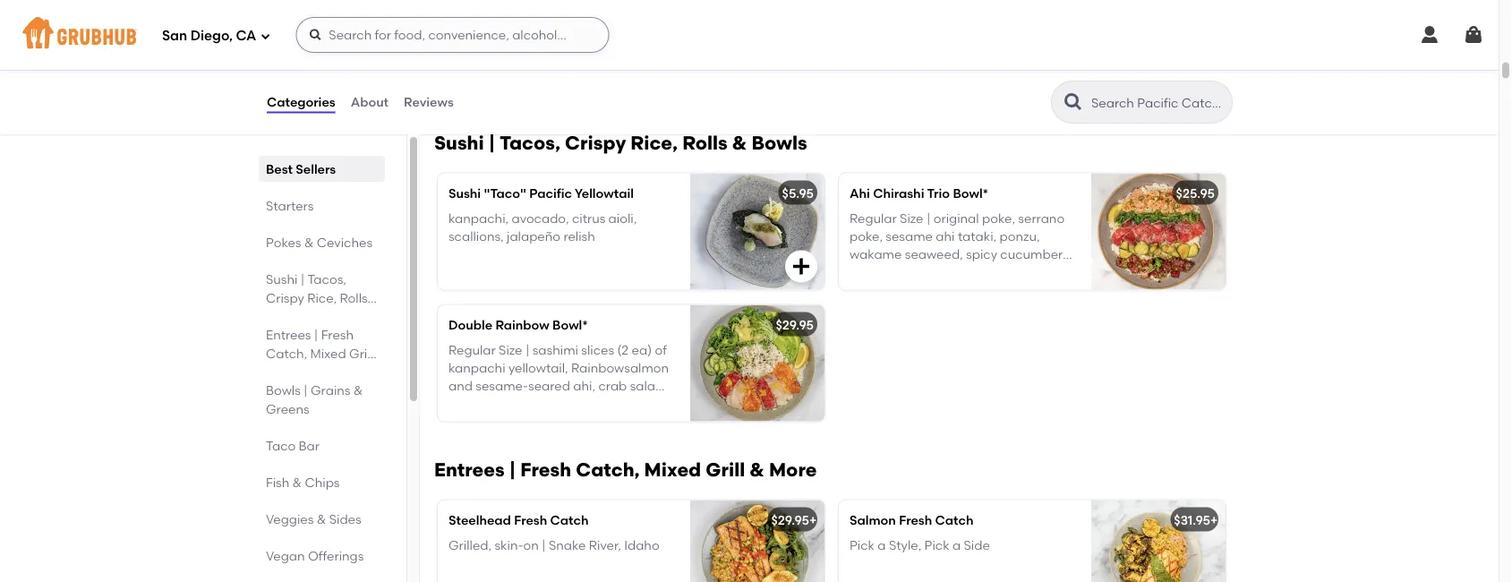 Task type: describe. For each thing, give the bounding box(es) containing it.
style,
[[889, 538, 922, 553]]

housemade
[[501, 52, 574, 67]]

Search Pacific Catch - La Jolla search field
[[1090, 94, 1227, 111]]

svg image inside the 'main navigation' navigation
[[260, 31, 271, 42]]

ceviches
[[317, 235, 373, 250]]

taco bar
[[266, 438, 320, 453]]

original
[[934, 211, 980, 226]]

| down pokes & ceviches
[[301, 271, 305, 287]]

fresh up on
[[514, 512, 547, 527]]

onion,
[[449, 34, 486, 49]]

skin-
[[495, 538, 523, 553]]

fresh inside "sushi | tacos, crispy rice, rolls & bowls entrees | fresh catch, mixed grill & more bowls | grains & greens"
[[321, 327, 354, 342]]

sushi "taco" pacific yellowtail
[[449, 185, 634, 200]]

about button
[[350, 70, 390, 134]]

$31.95 +
[[1175, 512, 1219, 527]]

rainbow
[[496, 317, 550, 332]]

side
[[964, 538, 991, 553]]

banchan,
[[850, 265, 908, 280]]

steelhead fresh catch image
[[691, 500, 825, 582]]

sushi | tacos, crispy rice, rolls & bowls entrees | fresh catch, mixed grill & more bowls | grains & greens
[[266, 271, 373, 417]]

ahi
[[850, 185, 870, 200]]

1 vertical spatial catch,
[[576, 458, 640, 481]]

1 pick from the left
[[850, 538, 875, 553]]

sushi for sushi | tacos, crispy rice, rolls & bowls
[[434, 131, 484, 154]]

rice, for sushi | tacos, crispy rice, rolls & bowls entrees | fresh catch, mixed grill & more bowls | grains & greens
[[307, 290, 337, 305]]

idaho
[[624, 538, 660, 553]]

pokes
[[266, 235, 301, 250]]

river,
[[589, 538, 621, 553]]

$31.95
[[1175, 512, 1211, 527]]

| up the "taco"
[[489, 131, 496, 154]]

entrees | fresh catch, mixed grill & more
[[434, 458, 817, 481]]

pokes & ceviches
[[266, 235, 373, 250]]

tacos, for sushi | tacos, crispy rice, rolls & bowls
[[500, 131, 561, 154]]

size
[[900, 211, 924, 226]]

1 horizontal spatial svg image
[[791, 60, 812, 82]]

regular size | original poke, serrano poke, sesame ahi tataki, ponzu, wakame seaweed, spicy cucumber banchan, sushi rice
[[850, 211, 1065, 280]]

sushi for sushi "taco" pacific yellowtail
[[449, 185, 481, 200]]

ahi chirashi trio bowl* image
[[1092, 173, 1226, 290]]

Search for food, convenience, alcohol... search field
[[296, 17, 609, 53]]

0 vertical spatial bowl*
[[953, 185, 989, 200]]

taco
[[266, 438, 296, 453]]

seaweed,
[[905, 247, 964, 262]]

$29.95 for $29.95 +
[[772, 512, 810, 527]]

wakame
[[850, 247, 902, 262]]

fish & chips
[[266, 475, 340, 490]]

on
[[523, 538, 539, 553]]

trio
[[928, 185, 950, 200]]

kanpachi, avocado, citrus aioli, scallions, jalapeño relish
[[449, 211, 637, 244]]

snake
[[549, 538, 586, 553]]

veggies
[[266, 511, 314, 527]]

vegan offerings tab
[[266, 546, 378, 565]]

sides
[[329, 511, 362, 527]]

1 horizontal spatial entrees
[[434, 458, 505, 481]]

chiles,
[[598, 34, 635, 49]]

scallions,
[[449, 229, 504, 244]]

sushi | tacos, crispy rice, rolls & bowls tab
[[266, 270, 378, 324]]

catch for salmon fresh catch
[[936, 512, 974, 527]]

$5.95
[[783, 185, 814, 200]]

ahi
[[936, 229, 955, 244]]

double
[[449, 317, 493, 332]]

sushi
[[911, 265, 942, 280]]

best
[[266, 161, 293, 176]]

crispy for sushi | tacos, crispy rice, rolls & bowls
[[565, 131, 626, 154]]

cilantro,
[[449, 52, 498, 67]]

| right on
[[542, 538, 546, 553]]

$25.95
[[1177, 185, 1216, 200]]

more inside "sushi | tacos, crispy rice, rolls & bowls entrees | fresh catch, mixed grill & more bowls | grains & greens"
[[278, 365, 309, 380]]

citrus
[[572, 211, 606, 226]]

rice
[[945, 265, 967, 280]]

bar
[[299, 438, 320, 453]]

1 vertical spatial grill
[[706, 458, 745, 481]]

taco bar tab
[[266, 436, 378, 455]]

reviews button
[[403, 70, 455, 134]]

cucumber
[[1001, 247, 1063, 262]]

striped sea bass, lime marinade, red onion, cucumber, fresno chiles, cilantro, housemade tortilla chips button
[[438, 0, 825, 94]]

diego,
[[191, 28, 233, 44]]

+ for $31.95
[[1211, 512, 1219, 527]]

best sellers
[[266, 161, 336, 176]]

pick a style, pick a side
[[850, 538, 991, 553]]

salmon fresh catch
[[850, 512, 974, 527]]

reviews
[[404, 94, 454, 110]]

categories button
[[266, 70, 336, 134]]

"taco"
[[484, 185, 527, 200]]

greens
[[266, 401, 310, 417]]

classic yellowtail ceviche* image
[[691, 0, 825, 94]]

| up steelhead fresh catch
[[509, 458, 516, 481]]

grill inside "sushi | tacos, crispy rice, rolls & bowls entrees | fresh catch, mixed grill & more bowls | grains & greens"
[[349, 346, 373, 361]]

$29.95 +
[[772, 512, 817, 527]]

ponzu,
[[1000, 229, 1040, 244]]

chips
[[305, 475, 340, 490]]

sushi inside "sushi | tacos, crispy rice, rolls & bowls entrees | fresh catch, mixed grill & more bowls | grains & greens"
[[266, 271, 298, 287]]

1 horizontal spatial more
[[769, 458, 817, 481]]

rice, for sushi | tacos, crispy rice, rolls & bowls
[[631, 131, 678, 154]]

sesame
[[886, 229, 933, 244]]

2 a from the left
[[953, 538, 961, 553]]

marinade,
[[582, 15, 645, 31]]

+ for $29.95
[[810, 512, 817, 527]]

steelhead
[[449, 512, 511, 527]]

ahi chirashi trio bowl*
[[850, 185, 989, 200]]

fish & chips tab
[[266, 473, 378, 492]]



Task type: locate. For each thing, give the bounding box(es) containing it.
yellowtail
[[575, 185, 634, 200]]

rolls
[[683, 131, 728, 154], [340, 290, 368, 305]]

2 catch from the left
[[936, 512, 974, 527]]

grilled,
[[449, 538, 492, 553]]

0 horizontal spatial bowl*
[[553, 317, 588, 332]]

0 horizontal spatial catch
[[550, 512, 589, 527]]

san
[[162, 28, 187, 44]]

entrees | fresh catch, mixed grill & more tab
[[266, 325, 378, 380]]

1 horizontal spatial catch,
[[576, 458, 640, 481]]

sushi "taco" pacific yellowtail image
[[691, 173, 825, 290]]

veggies & sides
[[266, 511, 362, 527]]

1 horizontal spatial rice,
[[631, 131, 678, 154]]

san diego, ca
[[162, 28, 256, 44]]

pacific
[[530, 185, 572, 200]]

catch, up "river,"
[[576, 458, 640, 481]]

0 horizontal spatial rice,
[[307, 290, 337, 305]]

steelhead fresh catch
[[449, 512, 589, 527]]

tacos, for sushi | tacos, crispy rice, rolls & bowls entrees | fresh catch, mixed grill & more bowls | grains & greens
[[308, 271, 347, 287]]

0 vertical spatial grill
[[349, 346, 373, 361]]

entrees inside "sushi | tacos, crispy rice, rolls & bowls entrees | fresh catch, mixed grill & more bowls | grains & greens"
[[266, 327, 311, 342]]

1 vertical spatial svg image
[[791, 60, 812, 82]]

main navigation navigation
[[0, 0, 1499, 70]]

rice, up 'entrees | fresh catch, mixed grill & more' tab
[[307, 290, 337, 305]]

crispy down pokes
[[266, 290, 304, 305]]

fresno
[[557, 34, 595, 49]]

1 horizontal spatial bowl*
[[953, 185, 989, 200]]

rolls inside "sushi | tacos, crispy rice, rolls & bowls entrees | fresh catch, mixed grill & more bowls | grains & greens"
[[340, 290, 368, 305]]

poke, down the regular at the right
[[850, 229, 883, 244]]

crispy for sushi | tacos, crispy rice, rolls & bowls entrees | fresh catch, mixed grill & more bowls | grains & greens
[[266, 290, 304, 305]]

0 horizontal spatial crispy
[[266, 290, 304, 305]]

1 vertical spatial rolls
[[340, 290, 368, 305]]

salmon fresh catch image
[[1092, 500, 1226, 582]]

1 horizontal spatial mixed
[[645, 458, 702, 481]]

2 + from the left
[[1211, 512, 1219, 527]]

0 horizontal spatial poke,
[[850, 229, 883, 244]]

1 vertical spatial more
[[769, 458, 817, 481]]

chirashi
[[874, 185, 925, 200]]

bowls up $5.95
[[752, 131, 808, 154]]

crispy inside "sushi | tacos, crispy rice, rolls & bowls entrees | fresh catch, mixed grill & more bowls | grains & greens"
[[266, 290, 304, 305]]

sushi up kanpachi,
[[449, 185, 481, 200]]

avocado,
[[512, 211, 569, 226]]

starters
[[266, 198, 314, 213]]

more up greens
[[278, 365, 309, 380]]

|
[[489, 131, 496, 154], [927, 211, 931, 226], [301, 271, 305, 287], [314, 327, 318, 342], [304, 382, 308, 398], [509, 458, 516, 481], [542, 538, 546, 553]]

0 vertical spatial bowls
[[752, 131, 808, 154]]

kanpachi,
[[449, 211, 509, 226]]

0 vertical spatial sushi
[[434, 131, 484, 154]]

rice, inside "sushi | tacos, crispy rice, rolls & bowls entrees | fresh catch, mixed grill & more bowls | grains & greens"
[[307, 290, 337, 305]]

bowl* right the rainbow on the bottom left of the page
[[553, 317, 588, 332]]

0 vertical spatial poke,
[[983, 211, 1016, 226]]

1 horizontal spatial grill
[[706, 458, 745, 481]]

entrees up the steelhead
[[434, 458, 505, 481]]

1 catch from the left
[[550, 512, 589, 527]]

fresh down sushi | tacos, crispy rice, rolls & bowls tab
[[321, 327, 354, 342]]

rice,
[[631, 131, 678, 154], [307, 290, 337, 305]]

offerings
[[308, 548, 364, 563]]

catch for steelhead fresh catch
[[550, 512, 589, 527]]

rice, up yellowtail
[[631, 131, 678, 154]]

0 horizontal spatial catch,
[[266, 346, 307, 361]]

veggies & sides tab
[[266, 510, 378, 528]]

2 vertical spatial sushi
[[266, 271, 298, 287]]

1 horizontal spatial catch
[[936, 512, 974, 527]]

bowls for sushi | tacos, crispy rice, rolls & bowls entrees | fresh catch, mixed grill & more bowls | grains & greens
[[278, 309, 313, 324]]

tacos, inside "sushi | tacos, crispy rice, rolls & bowls entrees | fresh catch, mixed grill & more bowls | grains & greens"
[[308, 271, 347, 287]]

catch, inside "sushi | tacos, crispy rice, rolls & bowls entrees | fresh catch, mixed grill & more bowls | grains & greens"
[[266, 346, 307, 361]]

| right size at the top of page
[[927, 211, 931, 226]]

0 horizontal spatial svg image
[[260, 31, 271, 42]]

mixed up idaho
[[645, 458, 702, 481]]

2 vertical spatial bowls
[[266, 382, 301, 398]]

fresh up the pick a style, pick a side
[[900, 512, 933, 527]]

fresh
[[321, 327, 354, 342], [521, 458, 572, 481], [514, 512, 547, 527], [900, 512, 933, 527]]

rolls for sushi | tacos, crispy rice, rolls & bowls entrees | fresh catch, mixed grill & more bowls | grains & greens
[[340, 290, 368, 305]]

entrees
[[266, 327, 311, 342], [434, 458, 505, 481]]

sellers
[[296, 161, 336, 176]]

crispy
[[565, 131, 626, 154], [266, 290, 304, 305]]

bowls up greens
[[266, 382, 301, 398]]

0 horizontal spatial rolls
[[340, 290, 368, 305]]

spicy
[[967, 247, 998, 262]]

tortilla
[[577, 52, 616, 67]]

categories
[[267, 94, 336, 110]]

1 vertical spatial rice,
[[307, 290, 337, 305]]

0 vertical spatial $29.95
[[776, 317, 814, 332]]

bowls for sushi | tacos, crispy rice, rolls & bowls
[[752, 131, 808, 154]]

grains
[[311, 382, 351, 398]]

vegan
[[266, 548, 305, 563]]

double rainbow bowl*
[[449, 317, 588, 332]]

0 horizontal spatial tacos,
[[308, 271, 347, 287]]

striped
[[449, 15, 491, 31]]

fish
[[266, 475, 290, 490]]

striped sea bass, lime marinade, red onion, cucumber, fresno chiles, cilantro, housemade tortilla chips
[[449, 15, 668, 67]]

1 a from the left
[[878, 538, 886, 553]]

0 vertical spatial svg image
[[260, 31, 271, 42]]

a left side at the bottom of page
[[953, 538, 961, 553]]

about
[[351, 94, 389, 110]]

0 horizontal spatial +
[[810, 512, 817, 527]]

1 vertical spatial entrees
[[434, 458, 505, 481]]

relish
[[564, 229, 595, 244]]

0 vertical spatial catch,
[[266, 346, 307, 361]]

tacos, up sushi "taco" pacific yellowtail
[[500, 131, 561, 154]]

bass,
[[519, 15, 550, 31]]

$29.95 for $29.95
[[776, 317, 814, 332]]

0 horizontal spatial entrees
[[266, 327, 311, 342]]

tacos, down pokes & ceviches tab
[[308, 271, 347, 287]]

grill up grains at the left of the page
[[349, 346, 373, 361]]

sea
[[494, 15, 516, 31]]

sushi
[[434, 131, 484, 154], [449, 185, 481, 200], [266, 271, 298, 287]]

more
[[278, 365, 309, 380], [769, 458, 817, 481]]

mixed inside "sushi | tacos, crispy rice, rolls & bowls entrees | fresh catch, mixed grill & more bowls | grains & greens"
[[310, 346, 346, 361]]

grill
[[349, 346, 373, 361], [706, 458, 745, 481]]

ca
[[236, 28, 256, 44]]

serrano
[[1019, 211, 1065, 226]]

catch
[[550, 512, 589, 527], [936, 512, 974, 527]]

jalapeño
[[507, 229, 561, 244]]

grill up steelhead fresh catch image
[[706, 458, 745, 481]]

more up $29.95 +
[[769, 458, 817, 481]]

1 horizontal spatial a
[[953, 538, 961, 553]]

0 vertical spatial tacos,
[[500, 131, 561, 154]]

2 pick from the left
[[925, 538, 950, 553]]

1 + from the left
[[810, 512, 817, 527]]

double rainbow bowl* image
[[691, 305, 825, 421]]

pick right style,
[[925, 538, 950, 553]]

1 vertical spatial tacos,
[[308, 271, 347, 287]]

1 horizontal spatial rolls
[[683, 131, 728, 154]]

1 vertical spatial crispy
[[266, 290, 304, 305]]

| left grains at the left of the page
[[304, 382, 308, 398]]

entrees down sushi | tacos, crispy rice, rolls & bowls tab
[[266, 327, 311, 342]]

best sellers tab
[[266, 159, 378, 178]]

$29.95
[[776, 317, 814, 332], [772, 512, 810, 527]]

lime
[[553, 15, 579, 31]]

1 vertical spatial poke,
[[850, 229, 883, 244]]

poke, up ponzu, on the right of the page
[[983, 211, 1016, 226]]

0 horizontal spatial grill
[[349, 346, 373, 361]]

1 vertical spatial $29.95
[[772, 512, 810, 527]]

0 horizontal spatial more
[[278, 365, 309, 380]]

pick down "salmon"
[[850, 538, 875, 553]]

pokes & ceviches tab
[[266, 233, 378, 252]]

tataki,
[[958, 229, 997, 244]]

0 vertical spatial crispy
[[565, 131, 626, 154]]

| down sushi | tacos, crispy rice, rolls & bowls tab
[[314, 327, 318, 342]]

grilled, skin-on | snake river, idaho
[[449, 538, 660, 553]]

catch, up greens
[[266, 346, 307, 361]]

mixed
[[310, 346, 346, 361], [645, 458, 702, 481]]

sushi | tacos, crispy rice, rolls & bowls
[[434, 131, 808, 154]]

bowls
[[752, 131, 808, 154], [278, 309, 313, 324], [266, 382, 301, 398]]

aioli,
[[609, 211, 637, 226]]

search icon image
[[1063, 91, 1085, 113]]

0 vertical spatial rolls
[[683, 131, 728, 154]]

salmon
[[850, 512, 897, 527]]

rolls for sushi | tacos, crispy rice, rolls & bowls
[[683, 131, 728, 154]]

tacos,
[[500, 131, 561, 154], [308, 271, 347, 287]]

starters tab
[[266, 196, 378, 215]]

| inside regular size | original poke, serrano poke, sesame ahi tataki, ponzu, wakame seaweed, spicy cucumber banchan, sushi rice
[[927, 211, 931, 226]]

sushi down pokes
[[266, 271, 298, 287]]

1 vertical spatial bowls
[[278, 309, 313, 324]]

regular
[[850, 211, 897, 226]]

0 horizontal spatial mixed
[[310, 346, 346, 361]]

0 vertical spatial mixed
[[310, 346, 346, 361]]

red
[[648, 15, 668, 31]]

chips
[[619, 52, 651, 67]]

poke,
[[983, 211, 1016, 226], [850, 229, 883, 244]]

svg image
[[260, 31, 271, 42], [791, 60, 812, 82]]

sushi down reviews
[[434, 131, 484, 154]]

1 horizontal spatial poke,
[[983, 211, 1016, 226]]

bowls | grains & greens tab
[[266, 381, 378, 418]]

cucumber,
[[489, 34, 554, 49]]

bowl* up "original"
[[953, 185, 989, 200]]

catch up snake
[[550, 512, 589, 527]]

bowl*
[[953, 185, 989, 200], [553, 317, 588, 332]]

0 vertical spatial rice,
[[631, 131, 678, 154]]

&
[[733, 131, 747, 154], [304, 235, 314, 250], [266, 309, 275, 324], [266, 365, 275, 380], [354, 382, 363, 398], [750, 458, 765, 481], [293, 475, 302, 490], [317, 511, 326, 527]]

0 horizontal spatial pick
[[850, 538, 875, 553]]

0 vertical spatial entrees
[[266, 327, 311, 342]]

a left style,
[[878, 538, 886, 553]]

1 horizontal spatial crispy
[[565, 131, 626, 154]]

0 vertical spatial more
[[278, 365, 309, 380]]

vegan offerings
[[266, 548, 364, 563]]

1 vertical spatial sushi
[[449, 185, 481, 200]]

bowls up 'entrees | fresh catch, mixed grill & more' tab
[[278, 309, 313, 324]]

1 horizontal spatial pick
[[925, 538, 950, 553]]

1 horizontal spatial +
[[1211, 512, 1219, 527]]

crispy up yellowtail
[[565, 131, 626, 154]]

1 vertical spatial mixed
[[645, 458, 702, 481]]

0 horizontal spatial a
[[878, 538, 886, 553]]

mixed up grains at the left of the page
[[310, 346, 346, 361]]

catch up side at the bottom of page
[[936, 512, 974, 527]]

1 horizontal spatial tacos,
[[500, 131, 561, 154]]

svg image
[[1420, 24, 1441, 46], [1464, 24, 1485, 46], [308, 28, 323, 42], [791, 256, 812, 277]]

fresh up steelhead fresh catch
[[521, 458, 572, 481]]

1 vertical spatial bowl*
[[553, 317, 588, 332]]



Task type: vqa. For each thing, say whether or not it's contained in the screenshot.
right Tacos,
yes



